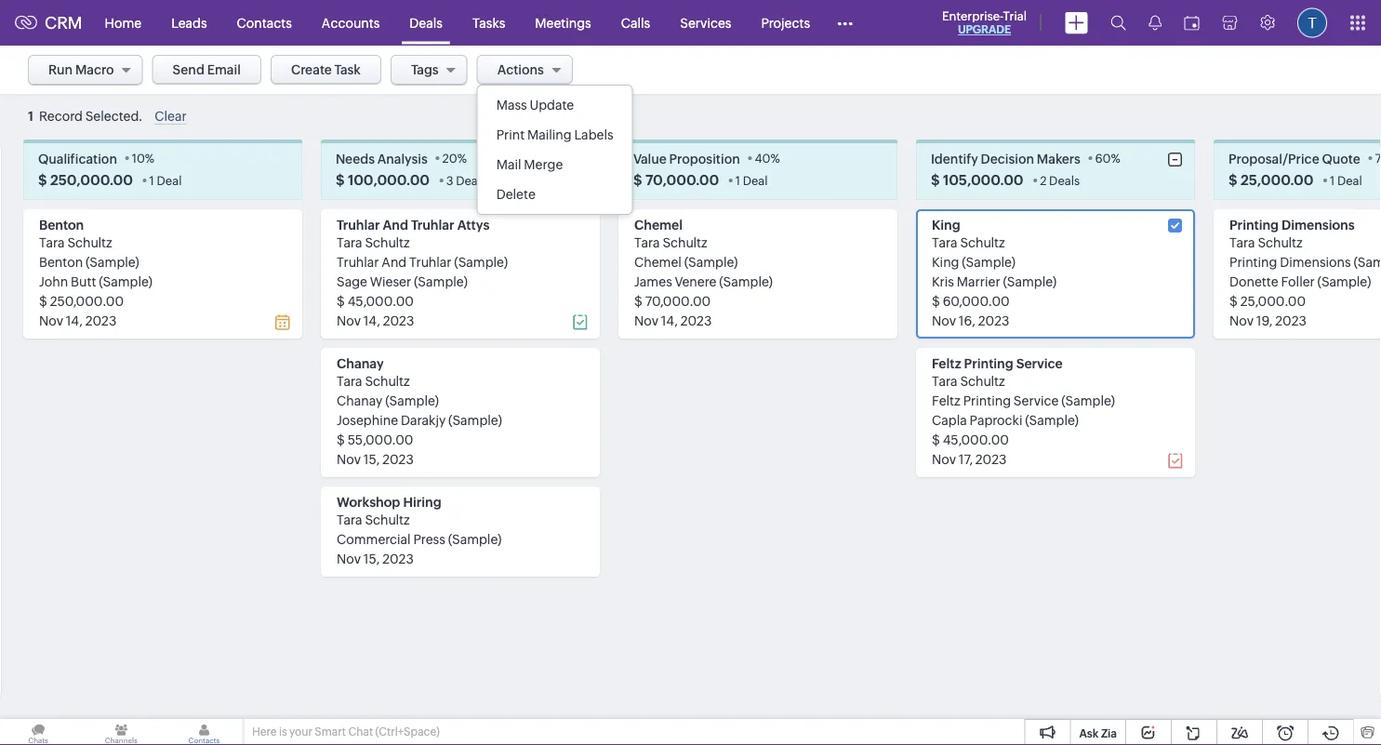 Task type: locate. For each thing, give the bounding box(es) containing it.
25,000.00 inside printing dimensions tara schultz printing dimensions (sam donette foller (sample) $ 25,000.00 nov 19, 2023
[[1241, 293, 1307, 308]]

0 vertical spatial 45,000.00
[[348, 293, 414, 308]]

deal down 40
[[743, 173, 768, 187]]

deal down the calendar icon
[[1161, 63, 1189, 78]]

nov down james
[[635, 313, 659, 328]]

schultz up chanay (sample) link
[[365, 373, 410, 388]]

2 1 deal from the left
[[736, 173, 768, 187]]

printing down 16,
[[965, 356, 1014, 371]]

2 king from the top
[[932, 254, 960, 269]]

14, down wieser
[[364, 313, 380, 328]]

0 horizontal spatial 14,
[[66, 313, 83, 328]]

1 1 deal from the left
[[149, 173, 182, 187]]

create for create deal
[[1118, 63, 1159, 78]]

(sample) down the attys
[[454, 254, 508, 269]]

accounts
[[322, 15, 380, 30]]

14, down james
[[661, 313, 678, 328]]

crm link
[[15, 13, 82, 32]]

james
[[635, 274, 673, 289]]

$ down josephine
[[337, 432, 345, 447]]

press
[[414, 532, 446, 546]]

schultz inside chemel tara schultz chemel (sample) james venere (sample) $ 70,000.00 nov 14, 2023
[[663, 235, 708, 250]]

% for $ 100,000.00
[[458, 151, 467, 165]]

2023 down 60,000.00
[[979, 313, 1010, 328]]

tara inside truhlar and truhlar attys tara schultz truhlar and truhlar (sample) sage wieser (sample) $ 45,000.00 nov 14, 2023
[[337, 235, 363, 250]]

70,000.00 down venere
[[645, 293, 711, 308]]

schultz
[[67, 235, 112, 250], [365, 235, 410, 250], [663, 235, 708, 250], [961, 235, 1006, 250], [1258, 235, 1303, 250], [365, 373, 410, 388], [961, 373, 1006, 388], [365, 512, 410, 527]]

15, down commercial
[[364, 551, 380, 566]]

1 vertical spatial benton
[[39, 254, 83, 269]]

1 15, from the top
[[364, 452, 380, 466]]

250,000.00 down butt
[[50, 293, 124, 308]]

benton up "john" in the top of the page
[[39, 254, 83, 269]]

2023 down john butt (sample) link
[[85, 313, 117, 328]]

0 vertical spatial 70,000.00
[[646, 171, 719, 188]]

tara up the capla
[[932, 373, 958, 388]]

deals up tags
[[410, 15, 443, 30]]

2 horizontal spatial deals
[[1050, 173, 1080, 187]]

25,000.00 up 19,
[[1241, 293, 1307, 308]]

(sample) right marrier
[[1004, 274, 1057, 289]]

mass
[[497, 98, 527, 113]]

250,000.00 inside benton tara schultz benton (sample) john butt (sample) $ 250,000.00 nov 14, 2023
[[50, 293, 124, 308]]

workshop hiring link
[[337, 494, 442, 509]]

$ down donette
[[1230, 293, 1238, 308]]

3 14, from the left
[[661, 313, 678, 328]]

0 vertical spatial chemel
[[635, 217, 683, 232]]

1 deal for 70,000.00
[[736, 173, 768, 187]]

1 deal down 10 %
[[149, 173, 182, 187]]

0 horizontal spatial 1 deal
[[149, 173, 182, 187]]

(sample) up kris marrier (sample) link
[[962, 254, 1016, 269]]

deal down quote
[[1338, 173, 1363, 187]]

4 % from the left
[[1112, 151, 1121, 165]]

needs
[[336, 151, 375, 165]]

deals
[[410, 15, 443, 30], [456, 173, 487, 187], [1050, 173, 1080, 187]]

1 horizontal spatial 14,
[[364, 313, 380, 328]]

meetings link
[[520, 0, 606, 45]]

nov down sage
[[337, 313, 361, 328]]

0 vertical spatial benton
[[39, 217, 84, 232]]

2023 down 55,000.00
[[383, 452, 414, 466]]

tara down benton 'link'
[[39, 235, 65, 250]]

1 horizontal spatial create
[[1118, 63, 1159, 78]]

contacts
[[237, 15, 292, 30]]

2 14, from the left
[[364, 313, 380, 328]]

1 down 10 %
[[149, 173, 154, 187]]

1
[[28, 109, 33, 124], [149, 173, 154, 187], [736, 173, 741, 187], [1331, 173, 1336, 187]]

45,000.00 down wieser
[[348, 293, 414, 308]]

45,000.00 up "17,"
[[943, 432, 1010, 447]]

2 15, from the top
[[364, 551, 380, 566]]

king (sample) link
[[932, 254, 1016, 269]]

paprocki
[[970, 413, 1023, 427]]

$ down james
[[635, 293, 643, 308]]

king up "kris"
[[932, 254, 960, 269]]

josephine
[[337, 413, 398, 427]]

deal down clear
[[157, 173, 182, 187]]

create left task
[[291, 62, 332, 77]]

smart
[[315, 726, 346, 738]]

ask zia
[[1080, 727, 1118, 740]]

2 horizontal spatial 14,
[[661, 313, 678, 328]]

(sample) right press
[[448, 532, 502, 546]]

2 deals
[[1041, 173, 1080, 187]]

20
[[442, 151, 458, 165]]

(sample) down truhlar and truhlar (sample) link
[[414, 274, 468, 289]]

donette foller (sample) link
[[1230, 274, 1372, 289]]

0 horizontal spatial deals
[[410, 15, 443, 30]]

1 record selected.
[[28, 109, 143, 124]]

1 250,000.00 from the top
[[50, 171, 133, 188]]

hiring
[[403, 494, 442, 509]]

schultz inside feltz printing service tara schultz feltz printing service (sample) capla paprocki (sample) $ 45,000.00 nov 17, 2023
[[961, 373, 1006, 388]]

1 vertical spatial 15,
[[364, 551, 380, 566]]

search image
[[1111, 15, 1127, 31]]

chanay
[[337, 356, 384, 371], [337, 393, 383, 408]]

create deal button
[[1099, 55, 1208, 86]]

nov down commercial
[[337, 551, 361, 566]]

search element
[[1100, 0, 1138, 46]]

wieser
[[370, 274, 412, 289]]

create down 'signals' image
[[1118, 63, 1159, 78]]

feltz down 16,
[[932, 356, 962, 371]]

nov left "17,"
[[932, 452, 957, 466]]

45,000.00
[[348, 293, 414, 308], [943, 432, 1010, 447]]

1 king from the top
[[932, 217, 961, 232]]

1 horizontal spatial 45,000.00
[[943, 432, 1010, 447]]

1 vertical spatial dimensions
[[1281, 254, 1352, 269]]

calls link
[[606, 0, 666, 45]]

0 vertical spatial service
[[1017, 356, 1063, 371]]

tara inside benton tara schultz benton (sample) john butt (sample) $ 250,000.00 nov 14, 2023
[[39, 235, 65, 250]]

mass update
[[497, 98, 574, 113]]

printing up paprocki
[[964, 393, 1011, 408]]

1 down quote
[[1331, 173, 1336, 187]]

0 vertical spatial chanay
[[337, 356, 384, 371]]

truhlar up sage
[[337, 254, 379, 269]]

deal
[[1161, 63, 1189, 78], [157, 173, 182, 187], [743, 173, 768, 187], [1338, 173, 1363, 187]]

josephine darakjy (sample) link
[[337, 413, 502, 427]]

feltz up the capla
[[932, 393, 961, 408]]

tara down chanay link
[[337, 373, 363, 388]]

chats image
[[0, 719, 76, 745]]

create inside create task button
[[291, 62, 332, 77]]

$ inside chanay tara schultz chanay (sample) josephine darakjy (sample) $ 55,000.00 nov 15, 2023
[[337, 432, 345, 447]]

email
[[207, 62, 241, 77]]

schultz up king (sample) link
[[961, 235, 1006, 250]]

$ inside printing dimensions tara schultz printing dimensions (sam donette foller (sample) $ 25,000.00 nov 19, 2023
[[1230, 293, 1238, 308]]

1 vertical spatial 25,000.00
[[1241, 293, 1307, 308]]

1 vertical spatial chemel
[[635, 254, 682, 269]]

0 vertical spatial king
[[932, 217, 961, 232]]

sage
[[337, 274, 368, 289]]

1 horizontal spatial deals
[[456, 173, 487, 187]]

profile element
[[1287, 0, 1339, 45]]

and up wieser
[[382, 254, 407, 269]]

tara down the workshop
[[337, 512, 363, 527]]

tara down king link
[[932, 235, 958, 250]]

2 70,000.00 from the top
[[645, 293, 711, 308]]

king
[[932, 217, 961, 232], [932, 254, 960, 269]]

2 horizontal spatial 1 deal
[[1331, 173, 1363, 187]]

2023 down commercial press (sample) link
[[383, 551, 414, 566]]

nov inside benton tara schultz benton (sample) john butt (sample) $ 250,000.00 nov 14, 2023
[[39, 313, 63, 328]]

services
[[680, 15, 732, 30]]

schultz inside printing dimensions tara schultz printing dimensions (sam donette foller (sample) $ 25,000.00 nov 19, 2023
[[1258, 235, 1303, 250]]

printing dimensions link
[[1230, 217, 1355, 232]]

14, inside benton tara schultz benton (sample) john butt (sample) $ 250,000.00 nov 14, 2023
[[66, 313, 83, 328]]

your
[[289, 726, 313, 738]]

0 horizontal spatial create
[[291, 62, 332, 77]]

45,000.00 inside truhlar and truhlar attys tara schultz truhlar and truhlar (sample) sage wieser (sample) $ 45,000.00 nov 14, 2023
[[348, 293, 414, 308]]

nov inside printing dimensions tara schultz printing dimensions (sam donette foller (sample) $ 25,000.00 nov 19, 2023
[[1230, 313, 1254, 328]]

1 feltz from the top
[[932, 356, 962, 371]]

1 vertical spatial chanay
[[337, 393, 383, 408]]

16,
[[959, 313, 976, 328]]

1 vertical spatial 250,000.00
[[50, 293, 124, 308]]

macro
[[75, 62, 114, 77]]

create for create task
[[291, 62, 332, 77]]

70,000.00 down value proposition
[[646, 171, 719, 188]]

deal for $ 250,000.00
[[157, 173, 182, 187]]

home
[[105, 15, 142, 30]]

1 vertical spatial feltz
[[932, 393, 961, 408]]

venere
[[675, 274, 717, 289]]

40 %
[[755, 151, 780, 165]]

0 vertical spatial 15,
[[364, 452, 380, 466]]

tara inside chanay tara schultz chanay (sample) josephine darakjy (sample) $ 55,000.00 nov 15, 2023
[[337, 373, 363, 388]]

% for $ 70,000.00
[[771, 151, 780, 165]]

$ inside king tara schultz king (sample) kris marrier (sample) $ 60,000.00 nov 16, 2023
[[932, 293, 941, 308]]

2 create from the left
[[1118, 63, 1159, 78]]

print mailing labels
[[497, 127, 614, 142]]

$ inside truhlar and truhlar attys tara schultz truhlar and truhlar (sample) sage wieser (sample) $ 45,000.00 nov 14, 2023
[[337, 293, 345, 308]]

nov left 19,
[[1230, 313, 1254, 328]]

$ down the proposal/price
[[1229, 171, 1238, 188]]

2023 inside king tara schultz king (sample) kris marrier (sample) $ 60,000.00 nov 16, 2023
[[979, 313, 1010, 328]]

250,000.00 down qualification
[[50, 171, 133, 188]]

quote
[[1323, 151, 1361, 165]]

printing up donette
[[1230, 254, 1278, 269]]

schultz inside benton tara schultz benton (sample) john butt (sample) $ 250,000.00 nov 14, 2023
[[67, 235, 112, 250]]

Other Modules field
[[825, 8, 865, 38]]

decision
[[981, 151, 1035, 165]]

$ 100,000.00
[[336, 171, 430, 188]]

upgrade
[[958, 23, 1012, 36]]

send email
[[173, 62, 241, 77]]

schultz down truhlar and truhlar attys link
[[365, 235, 410, 250]]

1 chanay from the top
[[337, 356, 384, 371]]

create
[[291, 62, 332, 77], [1118, 63, 1159, 78]]

tara down "chemel" link
[[635, 235, 660, 250]]

john butt (sample) link
[[39, 274, 153, 289]]

create task button
[[271, 55, 381, 85]]

1 % from the left
[[145, 151, 155, 165]]

$ inside benton tara schultz benton (sample) john butt (sample) $ 250,000.00 nov 14, 2023
[[39, 293, 47, 308]]

truhlar up sage wieser (sample) link
[[409, 254, 452, 269]]

1 vertical spatial 45,000.00
[[943, 432, 1010, 447]]

delete
[[497, 187, 536, 202]]

(sample)
[[86, 254, 139, 269], [454, 254, 508, 269], [685, 254, 738, 269], [962, 254, 1016, 269], [99, 274, 153, 289], [414, 274, 468, 289], [719, 274, 773, 289], [1004, 274, 1057, 289], [1318, 274, 1372, 289], [385, 393, 439, 408], [1062, 393, 1116, 408], [449, 413, 502, 427], [1026, 413, 1079, 427], [448, 532, 502, 546]]

0 vertical spatial 25,000.00
[[1241, 171, 1314, 188]]

tara up donette
[[1230, 235, 1256, 250]]

benton
[[39, 217, 84, 232], [39, 254, 83, 269]]

king up king (sample) link
[[932, 217, 961, 232]]

chanay up chanay (sample) link
[[337, 356, 384, 371]]

chemel up chemel (sample) link
[[635, 217, 683, 232]]

$ down the capla
[[932, 432, 941, 447]]

2023 down venere
[[681, 313, 712, 328]]

14, for chemel tara schultz chemel (sample) james venere (sample) $ 70,000.00 nov 14, 2023
[[661, 313, 678, 328]]

1 14, from the left
[[66, 313, 83, 328]]

0 vertical spatial dimensions
[[1282, 217, 1355, 232]]

0 horizontal spatial 45,000.00
[[348, 293, 414, 308]]

70,000.00
[[646, 171, 719, 188], [645, 293, 711, 308]]

2 25,000.00 from the top
[[1241, 293, 1307, 308]]

25,000.00 down the proposal/price
[[1241, 171, 1314, 188]]

14, down butt
[[66, 313, 83, 328]]

nov inside chanay tara schultz chanay (sample) josephine darakjy (sample) $ 55,000.00 nov 15, 2023
[[337, 452, 361, 466]]

(sample) up josephine darakjy (sample) link at the left
[[385, 393, 439, 408]]

2 250,000.00 from the top
[[50, 293, 124, 308]]

1 create from the left
[[291, 62, 332, 77]]

deals link
[[395, 0, 458, 45]]

printing
[[1230, 217, 1279, 232], [1230, 254, 1278, 269], [965, 356, 1014, 371], [964, 393, 1011, 408]]

create inside create deal button
[[1118, 63, 1159, 78]]

2023 right 19,
[[1276, 313, 1307, 328]]

contacts image
[[166, 719, 242, 745]]

qualification
[[38, 151, 117, 165]]

clear
[[155, 109, 187, 124]]

$ down "kris"
[[932, 293, 941, 308]]

nov down 55,000.00
[[337, 452, 361, 466]]

deals right the 2
[[1050, 173, 1080, 187]]

nov left 16,
[[932, 313, 957, 328]]

2023 down sage wieser (sample) link
[[383, 313, 414, 328]]

(sample) inside 'workshop hiring tara schultz commercial press (sample) nov 15, 2023'
[[448, 532, 502, 546]]

1 left 'record'
[[28, 109, 33, 124]]

nov inside chemel tara schultz chemel (sample) james venere (sample) $ 70,000.00 nov 14, 2023
[[635, 313, 659, 328]]

% for $ 250,000.00
[[145, 151, 155, 165]]

3 % from the left
[[771, 151, 780, 165]]

45,000.00 inside feltz printing service tara schultz feltz printing service (sample) capla paprocki (sample) $ 45,000.00 nov 17, 2023
[[943, 432, 1010, 447]]

benton up benton (sample) link at the top of page
[[39, 217, 84, 232]]

14, inside chemel tara schultz chemel (sample) james venere (sample) $ 70,000.00 nov 14, 2023
[[661, 313, 678, 328]]

service up capla paprocki (sample) link
[[1014, 393, 1059, 408]]

2023 inside benton tara schultz benton (sample) john butt (sample) $ 250,000.00 nov 14, 2023
[[85, 313, 117, 328]]

service up feltz printing service (sample) link
[[1017, 356, 1063, 371]]

tara inside king tara schultz king (sample) kris marrier (sample) $ 60,000.00 nov 16, 2023
[[932, 235, 958, 250]]

create menu image
[[1065, 12, 1089, 34]]

15, inside 'workshop hiring tara schultz commercial press (sample) nov 15, 2023'
[[364, 551, 380, 566]]

dimensions up donette foller (sample) link at the top
[[1281, 254, 1352, 269]]

chemel up james
[[635, 254, 682, 269]]

1 vertical spatial 70,000.00
[[645, 293, 711, 308]]

$ down value
[[634, 171, 643, 188]]

schultz down workshop hiring link on the left of page
[[365, 512, 410, 527]]

1 vertical spatial king
[[932, 254, 960, 269]]

0 vertical spatial 250,000.00
[[50, 171, 133, 188]]

feltz printing service tara schultz feltz printing service (sample) capla paprocki (sample) $ 45,000.00 nov 17, 2023
[[932, 356, 1116, 466]]

merge
[[524, 157, 563, 172]]

1 deal down 40
[[736, 173, 768, 187]]

tara up sage
[[337, 235, 363, 250]]

schultz down printing dimensions link
[[1258, 235, 1303, 250]]

3 1 deal from the left
[[1331, 173, 1363, 187]]

2 % from the left
[[458, 151, 467, 165]]

2 benton from the top
[[39, 254, 83, 269]]

tara inside feltz printing service tara schultz feltz printing service (sample) capla paprocki (sample) $ 45,000.00 nov 17, 2023
[[932, 373, 958, 388]]

enterprise-trial upgrade
[[943, 9, 1027, 36]]

here
[[252, 726, 277, 738]]

schultz up benton (sample) link at the top of page
[[67, 235, 112, 250]]

deals for $ 105,000.00
[[1050, 173, 1080, 187]]

chemel tara schultz chemel (sample) james venere (sample) $ 70,000.00 nov 14, 2023
[[635, 217, 773, 328]]

schultz down feltz printing service link
[[961, 373, 1006, 388]]

1 horizontal spatial 1 deal
[[736, 173, 768, 187]]

15, inside chanay tara schultz chanay (sample) josephine darakjy (sample) $ 55,000.00 nov 15, 2023
[[364, 452, 380, 466]]

0 vertical spatial feltz
[[932, 356, 962, 371]]

$ down sage
[[337, 293, 345, 308]]

(sample) down (sam
[[1318, 274, 1372, 289]]

and down 100,000.00
[[383, 217, 408, 232]]

tara inside chemel tara schultz chemel (sample) james venere (sample) $ 70,000.00 nov 14, 2023
[[635, 235, 660, 250]]

$ 25,000.00
[[1229, 171, 1314, 188]]

workshop hiring tara schultz commercial press (sample) nov 15, 2023
[[337, 494, 502, 566]]

proposal/price
[[1229, 151, 1320, 165]]

$ down "john" in the top of the page
[[39, 293, 47, 308]]



Task type: vqa. For each thing, say whether or not it's contained in the screenshot.
Next Record icon
no



Task type: describe. For each thing, give the bounding box(es) containing it.
truhlar down "$ 100,000.00"
[[337, 217, 380, 232]]

run macro button
[[28, 55, 143, 85]]

accounts link
[[307, 0, 395, 45]]

1 deal for 250,000.00
[[149, 173, 182, 187]]

benton (sample) link
[[39, 254, 139, 269]]

signals element
[[1138, 0, 1173, 46]]

printing down $ 25,000.00
[[1230, 217, 1279, 232]]

makers
[[1037, 151, 1081, 165]]

17,
[[959, 452, 973, 466]]

benton tara schultz benton (sample) john butt (sample) $ 250,000.00 nov 14, 2023
[[39, 217, 153, 328]]

commercial press (sample) link
[[337, 532, 502, 546]]

proposition
[[670, 151, 741, 165]]

mailing
[[528, 127, 572, 142]]

14, inside truhlar and truhlar attys tara schultz truhlar and truhlar (sample) sage wieser (sample) $ 45,000.00 nov 14, 2023
[[364, 313, 380, 328]]

schultz inside 'workshop hiring tara schultz commercial press (sample) nov 15, 2023'
[[365, 512, 410, 527]]

chanay (sample) link
[[337, 393, 439, 408]]

projects
[[762, 15, 811, 30]]

0 vertical spatial and
[[383, 217, 408, 232]]

home link
[[90, 0, 156, 45]]

mail
[[497, 157, 522, 172]]

truhlar and truhlar attys tara schultz truhlar and truhlar (sample) sage wieser (sample) $ 45,000.00 nov 14, 2023
[[337, 217, 508, 328]]

2023 inside printing dimensions tara schultz printing dimensions (sam donette foller (sample) $ 25,000.00 nov 19, 2023
[[1276, 313, 1307, 328]]

10 %
[[132, 151, 155, 165]]

55,000.00
[[348, 432, 414, 447]]

chat
[[348, 726, 373, 738]]

2023 inside 'workshop hiring tara schultz commercial press (sample) nov 15, 2023'
[[383, 551, 414, 566]]

schultz inside truhlar and truhlar attys tara schultz truhlar and truhlar (sample) sage wieser (sample) $ 45,000.00 nov 14, 2023
[[365, 235, 410, 250]]

schultz inside king tara schultz king (sample) kris marrier (sample) $ 60,000.00 nov 16, 2023
[[961, 235, 1006, 250]]

record
[[39, 109, 83, 124]]

60
[[1096, 151, 1112, 165]]

tara inside 'workshop hiring tara schultz commercial press (sample) nov 15, 2023'
[[337, 512, 363, 527]]

king link
[[932, 217, 961, 232]]

tags
[[411, 62, 439, 77]]

(sample) down benton (sample) link at the top of page
[[99, 274, 153, 289]]

$ 105,000.00
[[931, 171, 1024, 188]]

chemel (sample) link
[[635, 254, 738, 269]]

schultz inside chanay tara schultz chanay (sample) josephine darakjy (sample) $ 55,000.00 nov 15, 2023
[[365, 373, 410, 388]]

deal inside button
[[1161, 63, 1189, 78]]

update
[[530, 98, 574, 113]]

$ inside chemel tara schultz chemel (sample) james venere (sample) $ 70,000.00 nov 14, 2023
[[635, 293, 643, 308]]

kris marrier (sample) link
[[932, 274, 1057, 289]]

signals image
[[1149, 15, 1162, 31]]

(sam
[[1354, 254, 1382, 269]]

truhlar and truhlar attys link
[[337, 217, 490, 232]]

$ down 'identify'
[[931, 171, 940, 188]]

1 for $ 250,000.00
[[149, 173, 154, 187]]

3 deals
[[446, 173, 487, 187]]

1 vertical spatial and
[[382, 254, 407, 269]]

capla paprocki (sample) link
[[932, 413, 1079, 427]]

labels
[[575, 127, 614, 142]]

projects link
[[747, 0, 825, 45]]

10
[[132, 151, 145, 165]]

1 70,000.00 from the top
[[646, 171, 719, 188]]

king tara schultz king (sample) kris marrier (sample) $ 60,000.00 nov 16, 2023
[[932, 217, 1057, 328]]

task
[[335, 62, 361, 77]]

contacts link
[[222, 0, 307, 45]]

john
[[39, 274, 68, 289]]

100,000.00
[[348, 171, 430, 188]]

truhlar and truhlar (sample) link
[[337, 254, 508, 269]]

19,
[[1257, 313, 1273, 328]]

$ 70,000.00
[[634, 171, 719, 188]]

analysis
[[378, 151, 428, 165]]

$ inside feltz printing service tara schultz feltz printing service (sample) capla paprocki (sample) $ 45,000.00 nov 17, 2023
[[932, 432, 941, 447]]

benton link
[[39, 217, 84, 232]]

nov inside 'workshop hiring tara schultz commercial press (sample) nov 15, 2023'
[[337, 551, 361, 566]]

value proposition
[[634, 151, 741, 165]]

deals for $ 100,000.00
[[456, 173, 487, 187]]

needs analysis
[[336, 151, 428, 165]]

printing dimensions tara schultz printing dimensions (sam donette foller (sample) $ 25,000.00 nov 19, 2023
[[1230, 217, 1382, 328]]

(sample) up capla paprocki (sample) link
[[1062, 393, 1116, 408]]

1 vertical spatial service
[[1014, 393, 1059, 408]]

attys
[[458, 217, 490, 232]]

40
[[755, 151, 771, 165]]

(sample) up james venere (sample) link
[[685, 254, 738, 269]]

capla
[[932, 413, 968, 427]]

1 for $ 70,000.00
[[736, 173, 741, 187]]

proposal/price quote
[[1229, 151, 1361, 165]]

truhlar up truhlar and truhlar (sample) link
[[411, 217, 455, 232]]

(ctrl+space)
[[376, 726, 440, 738]]

$ down needs
[[336, 171, 345, 188]]

(sample) inside printing dimensions tara schultz printing dimensions (sam donette foller (sample) $ 25,000.00 nov 19, 2023
[[1318, 274, 1372, 289]]

calendar image
[[1185, 15, 1200, 30]]

chanay link
[[337, 356, 384, 371]]

1 chemel from the top
[[635, 217, 683, 232]]

1 deal for 25,000.00
[[1331, 173, 1363, 187]]

105,000.00
[[943, 171, 1024, 188]]

(sample) down feltz printing service (sample) link
[[1026, 413, 1079, 427]]

send
[[173, 62, 205, 77]]

zia
[[1102, 727, 1118, 740]]

value
[[634, 151, 667, 165]]

feltz printing service link
[[932, 356, 1063, 371]]

donette
[[1230, 274, 1279, 289]]

butt
[[71, 274, 96, 289]]

profile image
[[1298, 8, 1328, 38]]

services link
[[666, 0, 747, 45]]

70,000.00 inside chemel tara schultz chemel (sample) james venere (sample) $ 70,000.00 nov 14, 2023
[[645, 293, 711, 308]]

meetings
[[535, 15, 592, 30]]

channels image
[[83, 719, 159, 745]]

nov inside feltz printing service tara schultz feltz printing service (sample) capla paprocki (sample) $ 45,000.00 nov 17, 2023
[[932, 452, 957, 466]]

1 25,000.00 from the top
[[1241, 171, 1314, 188]]

2023 inside truhlar and truhlar attys tara schultz truhlar and truhlar (sample) sage wieser (sample) $ 45,000.00 nov 14, 2023
[[383, 313, 414, 328]]

stageview
[[28, 112, 102, 127]]

print
[[497, 127, 525, 142]]

2 chanay from the top
[[337, 393, 383, 408]]

2023 inside chemel tara schultz chemel (sample) james venere (sample) $ 70,000.00 nov 14, 2023
[[681, 313, 712, 328]]

send email button
[[152, 55, 261, 85]]

run macro
[[48, 62, 114, 77]]

tara inside printing dimensions tara schultz printing dimensions (sam donette foller (sample) $ 25,000.00 nov 19, 2023
[[1230, 235, 1256, 250]]

tasks
[[473, 15, 506, 30]]

enterprise-
[[943, 9, 1004, 23]]

(sample) up john butt (sample) link
[[86, 254, 139, 269]]

create menu element
[[1054, 0, 1100, 45]]

ask
[[1080, 727, 1099, 740]]

selected.
[[85, 109, 143, 124]]

2 feltz from the top
[[932, 393, 961, 408]]

chanay tara schultz chanay (sample) josephine darakjy (sample) $ 55,000.00 nov 15, 2023
[[337, 356, 502, 466]]

2023 inside feltz printing service tara schultz feltz printing service (sample) capla paprocki (sample) $ 45,000.00 nov 17, 2023
[[976, 452, 1007, 466]]

2 chemel from the top
[[635, 254, 682, 269]]

2
[[1041, 173, 1047, 187]]

$ down qualification
[[38, 171, 47, 188]]

james venere (sample) link
[[635, 274, 773, 289]]

nov inside king tara schultz king (sample) kris marrier (sample) $ 60,000.00 nov 16, 2023
[[932, 313, 957, 328]]

commercial
[[337, 532, 411, 546]]

2023 inside chanay tara schultz chanay (sample) josephine darakjy (sample) $ 55,000.00 nov 15, 2023
[[383, 452, 414, 466]]

foller
[[1282, 274, 1316, 289]]

nov inside truhlar and truhlar attys tara schultz truhlar and truhlar (sample) sage wieser (sample) $ 45,000.00 nov 14, 2023
[[337, 313, 361, 328]]

(sample) right venere
[[719, 274, 773, 289]]

(sample) right darakjy
[[449, 413, 502, 427]]

identify decision makers
[[931, 151, 1081, 165]]

1 for $ 25,000.00
[[1331, 173, 1336, 187]]

1 benton from the top
[[39, 217, 84, 232]]

kris
[[932, 274, 955, 289]]

deal for $ 70,000.00
[[743, 173, 768, 187]]

calls
[[621, 15, 651, 30]]

14, for benton tara schultz benton (sample) john butt (sample) $ 250,000.00 nov 14, 2023
[[66, 313, 83, 328]]

20 %
[[442, 151, 467, 165]]

deal for $ 25,000.00
[[1338, 173, 1363, 187]]



